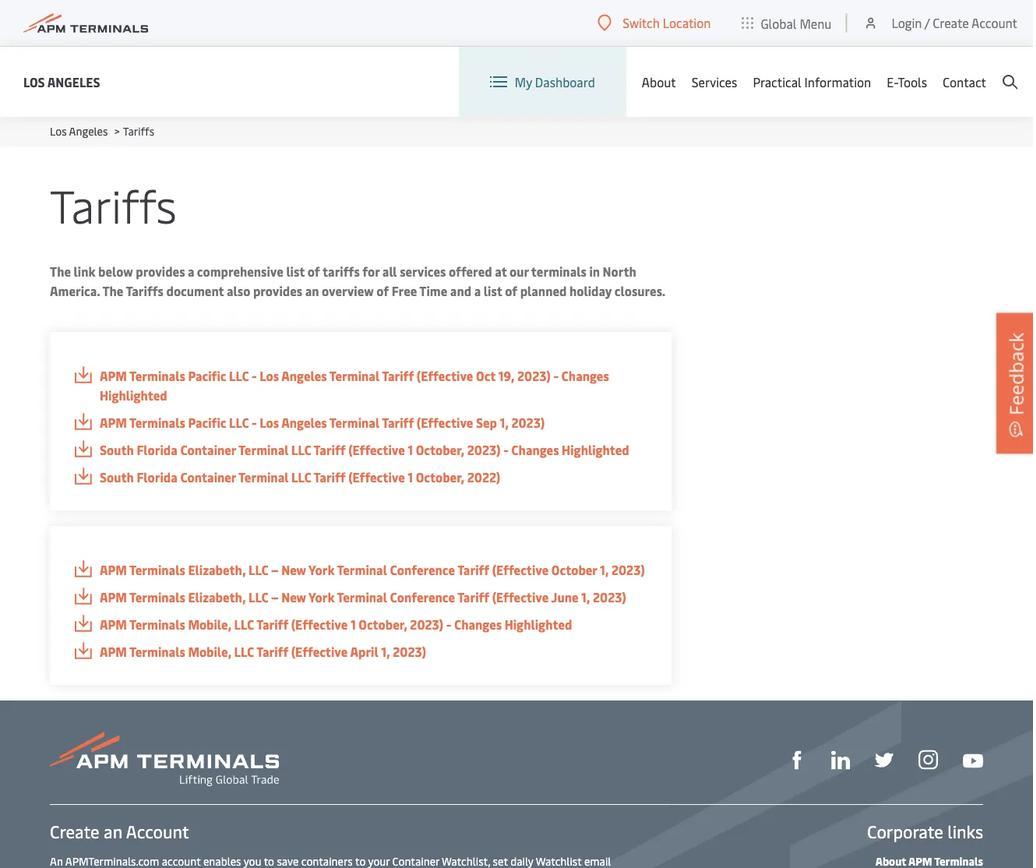 Task type: locate. For each thing, give the bounding box(es) containing it.
south florida container terminal llc tariff (effective 1 october, 2023) - changes highlighted
[[100, 442, 630, 458]]

terminals inside apm terminals mobile, llc tariff (effective april 1, 2023) link
[[129, 644, 185, 660]]

2 apm from the top
[[100, 414, 127, 431]]

1 for 2023)
[[408, 442, 413, 458]]

1 new from the top
[[282, 562, 306, 579]]

e-tools
[[887, 73, 928, 90]]

1 pacific from the top
[[188, 368, 226, 384]]

york inside apm terminals elizabeth, llc – new york terminal conference tariff (effective october 1, 2023) "link"
[[309, 562, 335, 579]]

1 down south florida container terminal llc tariff (effective 1 october, 2023) - changes highlighted
[[408, 469, 413, 486]]

1 vertical spatial 1
[[408, 469, 413, 486]]

0 horizontal spatial an
[[104, 820, 122, 843]]

1 – from the top
[[271, 562, 279, 579]]

apm for apm terminals elizabeth, llc – new york terminal conference tariff (effective october 1, 2023)
[[100, 562, 127, 579]]

1 vertical spatial elizabeth,
[[188, 589, 246, 606]]

twitter image
[[876, 751, 894, 770]]

(effective left oct
[[417, 368, 474, 384]]

2 horizontal spatial of
[[505, 283, 518, 299]]

apmt footer logo image
[[50, 732, 279, 787]]

oct
[[476, 368, 496, 384]]

2 elizabeth, from the top
[[188, 589, 246, 606]]

0 vertical spatial florida
[[137, 442, 178, 458]]

account down "apmt footer logo"
[[126, 820, 189, 843]]

e-
[[887, 73, 898, 90]]

0 vertical spatial elizabeth,
[[188, 562, 246, 579]]

apm
[[100, 368, 127, 384], [100, 414, 127, 431], [100, 562, 127, 579], [100, 589, 127, 606], [100, 616, 127, 633], [100, 644, 127, 660]]

2023) down apm terminals elizabeth, llc – new york terminal conference tariff (effective june 1, 2023)
[[410, 616, 444, 633]]

tariff inside apm terminals pacific llc - los angeles terminal tariff (effective sep 1, 2023) link
[[382, 414, 414, 431]]

llc
[[229, 368, 249, 384], [229, 414, 249, 431], [292, 442, 311, 458], [292, 469, 311, 486], [249, 562, 269, 579], [249, 589, 269, 606], [234, 616, 254, 633], [234, 644, 254, 660]]

terminal inside apm terminals pacific llc - los angeles terminal tariff (effective sep 1, 2023) link
[[330, 414, 380, 431]]

(effective inside the "apm terminals pacific llc - los angeles terminal tariff (effective oct 19, 2023) - changes highlighted"
[[417, 368, 474, 384]]

1 vertical spatial florida
[[137, 469, 178, 486]]

2 new from the top
[[282, 589, 306, 606]]

1 vertical spatial new
[[282, 589, 306, 606]]

conference down apm terminals elizabeth, llc – new york terminal conference tariff (effective october 1, 2023)
[[390, 589, 455, 606]]

(effective down apm terminals pacific llc - los angeles terminal tariff (effective sep 1, 2023) link
[[349, 442, 405, 458]]

0 vertical spatial new
[[282, 562, 306, 579]]

2 york from the top
[[309, 589, 335, 606]]

terminals inside apm terminals elizabeth, llc – new york terminal conference tariff (effective june 1, 2023) "link"
[[129, 589, 185, 606]]

1 vertical spatial mobile,
[[188, 644, 232, 660]]

0 vertical spatial conference
[[390, 562, 455, 579]]

1 vertical spatial provides
[[253, 283, 303, 299]]

apm terminals pacific llc - los angeles terminal tariff (effective oct 19, 2023) - changes highlighted
[[100, 368, 610, 404]]

york up apm terminals mobile, llc tariff (effective 1 october, 2023) - changes highlighted
[[309, 589, 335, 606]]

0 horizontal spatial changes
[[454, 616, 502, 633]]

terminal inside the "apm terminals pacific llc - los angeles terminal tariff (effective oct 19, 2023) - changes highlighted"
[[330, 368, 380, 384]]

feedback button
[[997, 313, 1034, 454]]

(effective left june
[[493, 589, 549, 606]]

(effective down apm terminals elizabeth, llc – new york terminal conference tariff (effective june 1, 2023) "link"
[[291, 616, 348, 633]]

contact button
[[943, 47, 987, 117]]

new inside apm terminals elizabeth, llc – new york terminal conference tariff (effective june 1, 2023) "link"
[[282, 589, 306, 606]]

list
[[286, 263, 305, 280], [484, 283, 503, 299]]

the left link
[[50, 263, 71, 280]]

0 vertical spatial highlighted
[[100, 387, 167, 404]]

–
[[271, 562, 279, 579], [271, 589, 279, 606]]

terminals for apm terminals elizabeth, llc – new york terminal conference tariff (effective june 1, 2023)
[[129, 589, 185, 606]]

0 vertical spatial tariffs
[[123, 124, 154, 138]]

2023) right october
[[612, 562, 645, 579]]

conference for october
[[390, 562, 455, 579]]

1 horizontal spatial changes
[[512, 442, 559, 458]]

free
[[392, 283, 417, 299]]

0 vertical spatial account
[[972, 14, 1018, 31]]

2 – from the top
[[271, 589, 279, 606]]

2 vertical spatial highlighted
[[505, 616, 573, 633]]

1 apm from the top
[[100, 368, 127, 384]]

login / create account link
[[863, 0, 1018, 46]]

apm for apm terminals pacific llc - los angeles terminal tariff (effective oct 19, 2023) - changes highlighted
[[100, 368, 127, 384]]

of down our in the top of the page
[[505, 283, 518, 299]]

apm for apm terminals elizabeth, llc – new york terminal conference tariff (effective june 1, 2023)
[[100, 589, 127, 606]]

1 vertical spatial york
[[309, 589, 335, 606]]

york
[[309, 562, 335, 579], [309, 589, 335, 606]]

1 horizontal spatial an
[[305, 283, 319, 299]]

tariffs up below
[[50, 173, 177, 235]]

pacific
[[188, 368, 226, 384], [188, 414, 226, 431]]

0 vertical spatial los angeles link
[[23, 72, 100, 92]]

instagram link
[[919, 749, 939, 770]]

south florida container terminal llc tariff (effective 1 october, 2023) - changes highlighted link
[[73, 441, 649, 460]]

changes inside the "apm terminals pacific llc - los angeles terminal tariff (effective oct 19, 2023) - changes highlighted"
[[562, 368, 610, 384]]

new for apm terminals elizabeth, llc – new york terminal conference tariff (effective june 1, 2023)
[[282, 589, 306, 606]]

you tube link
[[964, 750, 984, 769]]

2 conference from the top
[[390, 589, 455, 606]]

linkedin image
[[832, 751, 851, 770]]

1 container from the top
[[180, 442, 236, 458]]

tariff inside the "apm terminals pacific llc - los angeles terminal tariff (effective oct 19, 2023) - changes highlighted"
[[382, 368, 414, 384]]

terminals inside apm terminals elizabeth, llc – new york terminal conference tariff (effective october 1, 2023) "link"
[[129, 562, 185, 579]]

of left tariffs
[[308, 263, 320, 280]]

angeles up south florida container terminal llc tariff (effective 1 october, 2022)
[[282, 414, 327, 431]]

the down below
[[102, 283, 124, 299]]

the link below provides a comprehensive list of tariffs for all services offered at our terminals in north america. the tariffs document also provides an overview of free time and a list of planned holiday closures.
[[50, 263, 666, 299]]

terminals inside apm terminals pacific llc - los angeles terminal tariff (effective sep 1, 2023) link
[[129, 414, 185, 431]]

(effective down south florida container terminal llc tariff (effective 1 october, 2023) - changes highlighted
[[349, 469, 405, 486]]

1 vertical spatial container
[[180, 469, 236, 486]]

2023) up "2022)"
[[468, 442, 501, 458]]

2 mobile, from the top
[[188, 644, 232, 660]]

llc inside the "apm terminals pacific llc - los angeles terminal tariff (effective oct 19, 2023) - changes highlighted"
[[229, 368, 249, 384]]

terminal inside apm terminals elizabeth, llc – new york terminal conference tariff (effective october 1, 2023) "link"
[[337, 562, 387, 579]]

0 vertical spatial an
[[305, 283, 319, 299]]

apm terminals elizabeth, llc – new york terminal conference tariff (effective june 1, 2023)
[[100, 589, 627, 606]]

terminals for apm terminals elizabeth, llc – new york terminal conference tariff (effective october 1, 2023)
[[129, 562, 185, 579]]

5 apm from the top
[[100, 616, 127, 633]]

apm terminals pacific llc - los angeles terminal tariff (effective sep 1, 2023) link
[[73, 413, 649, 433]]

1 vertical spatial south
[[100, 469, 134, 486]]

1 vertical spatial pacific
[[188, 414, 226, 431]]

apm for apm terminals pacific llc - los angeles terminal tariff (effective sep 1, 2023)
[[100, 414, 127, 431]]

(effective left sep on the left of the page
[[417, 414, 474, 431]]

1 south from the top
[[100, 442, 134, 458]]

4 terminals from the top
[[129, 589, 185, 606]]

0 vertical spatial pacific
[[188, 368, 226, 384]]

link
[[74, 263, 95, 280]]

0 horizontal spatial create
[[50, 820, 100, 843]]

apm inside the "apm terminals pacific llc - los angeles terminal tariff (effective oct 19, 2023) - changes highlighted"
[[100, 368, 127, 384]]

highlighted
[[100, 387, 167, 404], [562, 442, 630, 458], [505, 616, 573, 633]]

0 vertical spatial create
[[933, 14, 970, 31]]

terminals for apm terminals pacific llc - los angeles terminal tariff (effective oct 19, 2023) - changes highlighted
[[129, 368, 185, 384]]

of down all
[[377, 283, 389, 299]]

3 apm from the top
[[100, 562, 127, 579]]

0 horizontal spatial provides
[[136, 263, 185, 280]]

fill 44 link
[[876, 749, 894, 770]]

terminals
[[129, 368, 185, 384], [129, 414, 185, 431], [129, 562, 185, 579], [129, 589, 185, 606], [129, 616, 185, 633], [129, 644, 185, 660]]

los angeles link left >
[[50, 124, 108, 138]]

0 vertical spatial mobile,
[[188, 616, 232, 633]]

apm terminals mobile, llc tariff (effective 1 october, 2023) - changes highlighted
[[100, 616, 573, 633]]

provides
[[136, 263, 185, 280], [253, 283, 303, 299]]

2 florida from the top
[[137, 469, 178, 486]]

0 vertical spatial october,
[[416, 442, 465, 458]]

terminals inside apm terminals mobile, llc tariff (effective 1 october, 2023) - changes highlighted link
[[129, 616, 185, 633]]

practical information button
[[753, 47, 872, 117]]

provides right also
[[253, 283, 303, 299]]

terminals inside the "apm terminals pacific llc - los angeles terminal tariff (effective oct 19, 2023) - changes highlighted"
[[129, 368, 185, 384]]

2023) right the 19,
[[518, 368, 551, 384]]

0 vertical spatial york
[[309, 562, 335, 579]]

switch
[[623, 14, 660, 31]]

login
[[892, 14, 923, 31]]

angeles up apm terminals pacific llc - los angeles terminal tariff (effective sep 1, 2023)
[[282, 368, 327, 384]]

los angeles link up los angeles > tariffs
[[23, 72, 100, 92]]

2 south from the top
[[100, 469, 134, 486]]

dashboard
[[535, 73, 596, 90]]

elizabeth,
[[188, 562, 246, 579], [188, 589, 246, 606]]

conference up apm terminals elizabeth, llc – new york terminal conference tariff (effective june 1, 2023)
[[390, 562, 455, 579]]

2 terminals from the top
[[129, 414, 185, 431]]

an
[[305, 283, 319, 299], [104, 820, 122, 843]]

6 terminals from the top
[[129, 644, 185, 660]]

york for apm terminals elizabeth, llc – new york terminal conference tariff (effective june 1, 2023)
[[309, 589, 335, 606]]

4 apm from the top
[[100, 589, 127, 606]]

1 down apm terminals elizabeth, llc – new york terminal conference tariff (effective june 1, 2023) "link"
[[351, 616, 356, 633]]

apm for apm terminals mobile, llc tariff (effective april 1, 2023)
[[100, 644, 127, 660]]

feedback
[[1004, 333, 1029, 416]]

1 horizontal spatial account
[[972, 14, 1018, 31]]

1 vertical spatial october,
[[416, 469, 465, 486]]

2 vertical spatial tariffs
[[126, 283, 164, 299]]

1 vertical spatial conference
[[390, 589, 455, 606]]

highlighted inside the "apm terminals pacific llc - los angeles terminal tariff (effective oct 19, 2023) - changes highlighted"
[[100, 387, 167, 404]]

angeles
[[47, 73, 100, 90], [69, 124, 108, 138], [282, 368, 327, 384], [282, 414, 327, 431]]

pacific inside the "apm terminals pacific llc - los angeles terminal tariff (effective oct 19, 2023) - changes highlighted"
[[188, 368, 226, 384]]

account
[[972, 14, 1018, 31], [126, 820, 189, 843]]

1 elizabeth, from the top
[[188, 562, 246, 579]]

los angeles link
[[23, 72, 100, 92], [50, 124, 108, 138]]

new for apm terminals elizabeth, llc – new york terminal conference tariff (effective october 1, 2023)
[[282, 562, 306, 579]]

the
[[50, 263, 71, 280], [102, 283, 124, 299]]

global menu button
[[727, 0, 848, 46]]

– for apm terminals elizabeth, llc – new york terminal conference tariff (effective october 1, 2023)
[[271, 562, 279, 579]]

tariff inside south florida container terminal llc tariff (effective 1 october, 2022) link
[[314, 469, 346, 486]]

document
[[166, 283, 224, 299]]

los angeles
[[23, 73, 100, 90]]

1 conference from the top
[[390, 562, 455, 579]]

0 vertical spatial 1
[[408, 442, 413, 458]]

los inside apm terminals pacific llc - los angeles terminal tariff (effective sep 1, 2023) link
[[260, 414, 279, 431]]

florida
[[137, 442, 178, 458], [137, 469, 178, 486]]

2 vertical spatial october,
[[359, 616, 408, 633]]

instagram image
[[919, 751, 939, 770]]

1 mobile, from the top
[[188, 616, 232, 633]]

llc for apm terminals pacific llc - los angeles terminal tariff (effective oct 19, 2023) - changes highlighted
[[229, 368, 249, 384]]

tariffs down below
[[126, 283, 164, 299]]

terminal inside apm terminals elizabeth, llc – new york terminal conference tariff (effective june 1, 2023) "link"
[[337, 589, 387, 606]]

and
[[450, 283, 472, 299]]

apm terminals mobile, llc tariff (effective april 1, 2023) link
[[73, 642, 649, 662]]

switch location
[[623, 14, 711, 31]]

york up apm terminals elizabeth, llc – new york terminal conference tariff (effective june 1, 2023) "link"
[[309, 562, 335, 579]]

0 horizontal spatial of
[[308, 263, 320, 280]]

0 vertical spatial list
[[286, 263, 305, 280]]

october, inside south florida container terminal llc tariff (effective 1 october, 2022) link
[[416, 469, 465, 486]]

terminal for apm terminals pacific llc - los angeles terminal tariff (effective oct 19, 2023) - changes highlighted
[[330, 368, 380, 384]]

los
[[23, 73, 45, 90], [50, 124, 67, 138], [260, 368, 279, 384], [260, 414, 279, 431]]

1 horizontal spatial create
[[933, 14, 970, 31]]

1 vertical spatial –
[[271, 589, 279, 606]]

1 vertical spatial tariffs
[[50, 173, 177, 235]]

pacific for apm terminals pacific llc - los angeles terminal tariff (effective sep 1, 2023)
[[188, 414, 226, 431]]

new
[[282, 562, 306, 579], [282, 589, 306, 606]]

0 vertical spatial changes
[[562, 368, 610, 384]]

0 horizontal spatial account
[[126, 820, 189, 843]]

shape link
[[788, 749, 807, 770]]

– for apm terminals elizabeth, llc – new york terminal conference tariff (effective june 1, 2023)
[[271, 589, 279, 606]]

0 vertical spatial container
[[180, 442, 236, 458]]

corporate
[[868, 820, 944, 843]]

1 vertical spatial changes
[[512, 442, 559, 458]]

practical
[[753, 73, 802, 90]]

tariffs right >
[[123, 124, 154, 138]]

angeles inside apm terminals pacific llc - los angeles terminal tariff (effective sep 1, 2023) link
[[282, 414, 327, 431]]

corporate links
[[868, 820, 984, 843]]

florida for south florida container terminal llc tariff (effective 1 october, 2023) - changes highlighted
[[137, 442, 178, 458]]

apm terminals pacific llc - los angeles terminal tariff (effective sep 1, 2023)
[[100, 414, 545, 431]]

about
[[642, 73, 677, 90]]

2 pacific from the top
[[188, 414, 226, 431]]

provides up document
[[136, 263, 185, 280]]

york inside apm terminals elizabeth, llc – new york terminal conference tariff (effective june 1, 2023) "link"
[[309, 589, 335, 606]]

october, inside apm terminals mobile, llc tariff (effective 1 october, 2023) - changes highlighted link
[[359, 616, 408, 633]]

tools
[[898, 73, 928, 90]]

0 vertical spatial provides
[[136, 263, 185, 280]]

1
[[408, 442, 413, 458], [408, 469, 413, 486], [351, 616, 356, 633]]

south
[[100, 442, 134, 458], [100, 469, 134, 486]]

6 apm from the top
[[100, 644, 127, 660]]

3 terminals from the top
[[129, 562, 185, 579]]

0 vertical spatial south
[[100, 442, 134, 458]]

2 vertical spatial changes
[[454, 616, 502, 633]]

in
[[590, 263, 600, 280]]

services
[[400, 263, 446, 280]]

account up contact dropdown button
[[972, 14, 1018, 31]]

1 down apm terminals pacific llc - los angeles terminal tariff (effective sep 1, 2023) link
[[408, 442, 413, 458]]

south for south florida container terminal llc tariff (effective 1 october, 2022)
[[100, 469, 134, 486]]

conference
[[390, 562, 455, 579], [390, 589, 455, 606]]

apm terminals elizabeth, llc – new york terminal conference tariff (effective june 1, 2023) link
[[73, 588, 649, 607]]

south florida container terminal llc tariff (effective 1 october, 2022)
[[100, 469, 501, 486]]

2022)
[[468, 469, 501, 486]]

1 florida from the top
[[137, 442, 178, 458]]

2023)
[[518, 368, 551, 384], [512, 414, 545, 431], [468, 442, 501, 458], [612, 562, 645, 579], [593, 589, 627, 606], [410, 616, 444, 633], [393, 644, 426, 660]]

october,
[[416, 442, 465, 458], [416, 469, 465, 486], [359, 616, 408, 633]]

list right a
[[484, 283, 503, 299]]

changes
[[562, 368, 610, 384], [512, 442, 559, 458], [454, 616, 502, 633]]

1 vertical spatial the
[[102, 283, 124, 299]]

apm terminals mobile, llc tariff (effective april 1, 2023)
[[100, 644, 426, 660]]

(effective
[[417, 368, 474, 384], [417, 414, 474, 431], [349, 442, 405, 458], [349, 469, 405, 486], [493, 562, 549, 579], [493, 589, 549, 606], [291, 616, 348, 633], [291, 644, 348, 660]]

list left tariffs
[[286, 263, 305, 280]]

switch location button
[[598, 14, 711, 31]]

1 terminals from the top
[[129, 368, 185, 384]]

0 horizontal spatial list
[[286, 263, 305, 280]]

llc for apm terminals mobile, llc tariff (effective 1 october, 2023) - changes highlighted
[[234, 616, 254, 633]]

elizabeth, for apm terminals elizabeth, llc – new york terminal conference tariff (effective june 1, 2023)
[[188, 589, 246, 606]]

youtube image
[[964, 754, 984, 768]]

north
[[603, 263, 637, 280]]

1 vertical spatial list
[[484, 283, 503, 299]]

2 horizontal spatial changes
[[562, 368, 610, 384]]

1 vertical spatial account
[[126, 820, 189, 843]]

mobile, for apm terminals mobile, llc tariff (effective april 1, 2023)
[[188, 644, 232, 660]]

0 vertical spatial –
[[271, 562, 279, 579]]

1 york from the top
[[309, 562, 335, 579]]

south florida container terminal llc tariff (effective 1 october, 2022) link
[[73, 468, 649, 487]]

5 terminals from the top
[[129, 616, 185, 633]]

october, inside south florida container terminal llc tariff (effective 1 october, 2023) - changes highlighted link
[[416, 442, 465, 458]]

apm terminals pacific llc - los angeles terminal tariff (effective oct 19, 2023) - changes highlighted link
[[73, 366, 649, 405]]

1 vertical spatial create
[[50, 820, 100, 843]]

angeles inside the "apm terminals pacific llc - los angeles terminal tariff (effective oct 19, 2023) - changes highlighted"
[[282, 368, 327, 384]]

new inside apm terminals elizabeth, llc – new york terminal conference tariff (effective october 1, 2023) "link"
[[282, 562, 306, 579]]

0 horizontal spatial the
[[50, 263, 71, 280]]

container for south florida container terminal llc tariff (effective 1 october, 2023) - changes highlighted
[[180, 442, 236, 458]]

a
[[475, 283, 481, 299]]

0 vertical spatial the
[[50, 263, 71, 280]]

2 container from the top
[[180, 469, 236, 486]]

overview
[[322, 283, 374, 299]]

1 horizontal spatial provides
[[253, 283, 303, 299]]



Task type: vqa. For each thing, say whether or not it's contained in the screenshot.
Lifting Global Trade
no



Task type: describe. For each thing, give the bounding box(es) containing it.
(effective left october
[[493, 562, 549, 579]]

1 horizontal spatial list
[[484, 283, 503, 299]]

tariff inside apm terminals elizabeth, llc – new york terminal conference tariff (effective october 1, 2023) "link"
[[458, 562, 490, 579]]

tariffs inside the link below provides a comprehensive list of tariffs for all services offered at our terminals in north america. the tariffs document also provides an overview of free time and a list of planned holiday closures.
[[126, 283, 164, 299]]

all
[[383, 263, 397, 280]]

york for apm terminals elizabeth, llc – new york terminal conference tariff (effective october 1, 2023)
[[309, 562, 335, 579]]

terminals
[[532, 263, 587, 280]]

terminal for apm terminals elizabeth, llc – new york terminal conference tariff (effective october 1, 2023)
[[337, 562, 387, 579]]

tariff inside apm terminals mobile, llc tariff (effective 1 october, 2023) - changes highlighted link
[[257, 616, 289, 633]]

tariff inside apm terminals mobile, llc tariff (effective april 1, 2023) link
[[257, 644, 289, 660]]

los angeles > tariffs
[[50, 124, 154, 138]]

terminal inside south florida container terminal llc tariff (effective 1 october, 2022) link
[[239, 469, 289, 486]]

tariff inside south florida container terminal llc tariff (effective 1 october, 2023) - changes highlighted link
[[314, 442, 346, 458]]

1 vertical spatial los angeles link
[[50, 124, 108, 138]]

global
[[761, 15, 797, 31]]

e-tools button
[[887, 47, 928, 117]]

april
[[350, 644, 379, 660]]

terminal inside south florida container terminal llc tariff (effective 1 october, 2023) - changes highlighted link
[[239, 442, 289, 458]]

offered
[[449, 263, 492, 280]]

for
[[363, 263, 380, 280]]

sep
[[476, 414, 497, 431]]

my dashboard button
[[490, 47, 596, 117]]

apm terminals elizabeth, llc – new york terminal conference tariff (effective october 1, 2023)
[[100, 562, 645, 579]]

an inside the link below provides a comprehensive list of tariffs for all services offered at our terminals in north america. the tariffs document also provides an overview of free time and a list of planned holiday closures.
[[305, 283, 319, 299]]

linkedin__x28_alt_x29__3_ link
[[832, 749, 851, 770]]

1, right sep on the left of the page
[[500, 414, 509, 431]]

florida for south florida container terminal llc tariff (effective 1 october, 2022)
[[137, 469, 178, 486]]

holiday
[[570, 283, 612, 299]]

pacific for apm terminals pacific llc - los angeles terminal tariff (effective oct 19, 2023) - changes highlighted
[[188, 368, 226, 384]]

angeles left >
[[69, 124, 108, 138]]

terminal for apm terminals elizabeth, llc – new york terminal conference tariff (effective june 1, 2023)
[[337, 589, 387, 606]]

2023) right sep on the left of the page
[[512, 414, 545, 431]]

october, for 2023)
[[416, 442, 465, 458]]

2 vertical spatial 1
[[351, 616, 356, 633]]

june
[[552, 589, 579, 606]]

mobile, for apm terminals mobile, llc tariff (effective 1 october, 2023) - changes highlighted
[[188, 616, 232, 633]]

facebook image
[[788, 751, 807, 770]]

a comprehensive
[[188, 263, 284, 280]]

our
[[510, 263, 529, 280]]

location
[[663, 14, 711, 31]]

below
[[98, 263, 133, 280]]

terminals for apm terminals mobile, llc tariff (effective 1 october, 2023) - changes highlighted
[[129, 616, 185, 633]]

1, right october
[[600, 562, 609, 579]]

angeles up los angeles > tariffs
[[47, 73, 100, 90]]

1 vertical spatial highlighted
[[562, 442, 630, 458]]

apm terminals elizabeth, llc – new york terminal conference tariff (effective october 1, 2023) link
[[73, 561, 649, 580]]

time
[[420, 283, 448, 299]]

tariffs
[[323, 263, 360, 280]]

llc for apm terminals mobile, llc tariff (effective april 1, 2023)
[[234, 644, 254, 660]]

my
[[515, 73, 532, 90]]

also
[[227, 283, 251, 299]]

create an account
[[50, 820, 189, 843]]

my dashboard
[[515, 73, 596, 90]]

19,
[[499, 368, 515, 384]]

los inside the "apm terminals pacific llc - los angeles terminal tariff (effective oct 19, 2023) - changes highlighted"
[[260, 368, 279, 384]]

1 horizontal spatial of
[[377, 283, 389, 299]]

2023) down october
[[593, 589, 627, 606]]

at
[[495, 263, 507, 280]]

terminal for apm terminals pacific llc - los angeles terminal tariff (effective sep 1, 2023)
[[330, 414, 380, 431]]

conference for june
[[390, 589, 455, 606]]

elizabeth, for apm terminals elizabeth, llc – new york terminal conference tariff (effective october 1, 2023)
[[188, 562, 246, 579]]

2023) inside the "apm terminals pacific llc - los angeles terminal tariff (effective oct 19, 2023) - changes highlighted"
[[518, 368, 551, 384]]

october, for 2022)
[[416, 469, 465, 486]]

>
[[114, 124, 120, 138]]

/
[[925, 14, 930, 31]]

terminals for apm terminals pacific llc - los angeles terminal tariff (effective sep 1, 2023)
[[129, 414, 185, 431]]

(effective down apm terminals mobile, llc tariff (effective 1 october, 2023) - changes highlighted
[[291, 644, 348, 660]]

links
[[948, 820, 984, 843]]

1 horizontal spatial the
[[102, 283, 124, 299]]

terminals for apm terminals mobile, llc tariff (effective april 1, 2023)
[[129, 644, 185, 660]]

apm terminals mobile, llc tariff (effective 1 october, 2023) - changes highlighted link
[[73, 615, 649, 635]]

llc for apm terminals pacific llc - los angeles terminal tariff (effective sep 1, 2023)
[[229, 414, 249, 431]]

1, right june
[[582, 589, 591, 606]]

services button
[[692, 47, 738, 117]]

2023) right april
[[393, 644, 426, 660]]

information
[[805, 73, 872, 90]]

llc for apm terminals elizabeth, llc – new york terminal conference tariff (effective june 1, 2023)
[[249, 589, 269, 606]]

global menu
[[761, 15, 832, 31]]

practical information
[[753, 73, 872, 90]]

tariff inside apm terminals elizabeth, llc – new york terminal conference tariff (effective june 1, 2023) "link"
[[458, 589, 490, 606]]

south for south florida container terminal llc tariff (effective 1 october, 2023) - changes highlighted
[[100, 442, 134, 458]]

closures.
[[615, 283, 666, 299]]

account inside login / create account link
[[972, 14, 1018, 31]]

america.
[[50, 283, 100, 299]]

contact
[[943, 73, 987, 90]]

1 for 2022)
[[408, 469, 413, 486]]

1, right april
[[381, 644, 390, 660]]

october
[[552, 562, 598, 579]]

login / create account
[[892, 14, 1018, 31]]

1 vertical spatial an
[[104, 820, 122, 843]]

apm for apm terminals mobile, llc tariff (effective 1 october, 2023) - changes highlighted
[[100, 616, 127, 633]]

container for south florida container terminal llc tariff (effective 1 october, 2022)
[[180, 469, 236, 486]]

services
[[692, 73, 738, 90]]

about button
[[642, 47, 677, 117]]

menu
[[800, 15, 832, 31]]

los inside the los angeles link
[[23, 73, 45, 90]]

planned
[[521, 283, 567, 299]]

llc for apm terminals elizabeth, llc – new york terminal conference tariff (effective october 1, 2023)
[[249, 562, 269, 579]]



